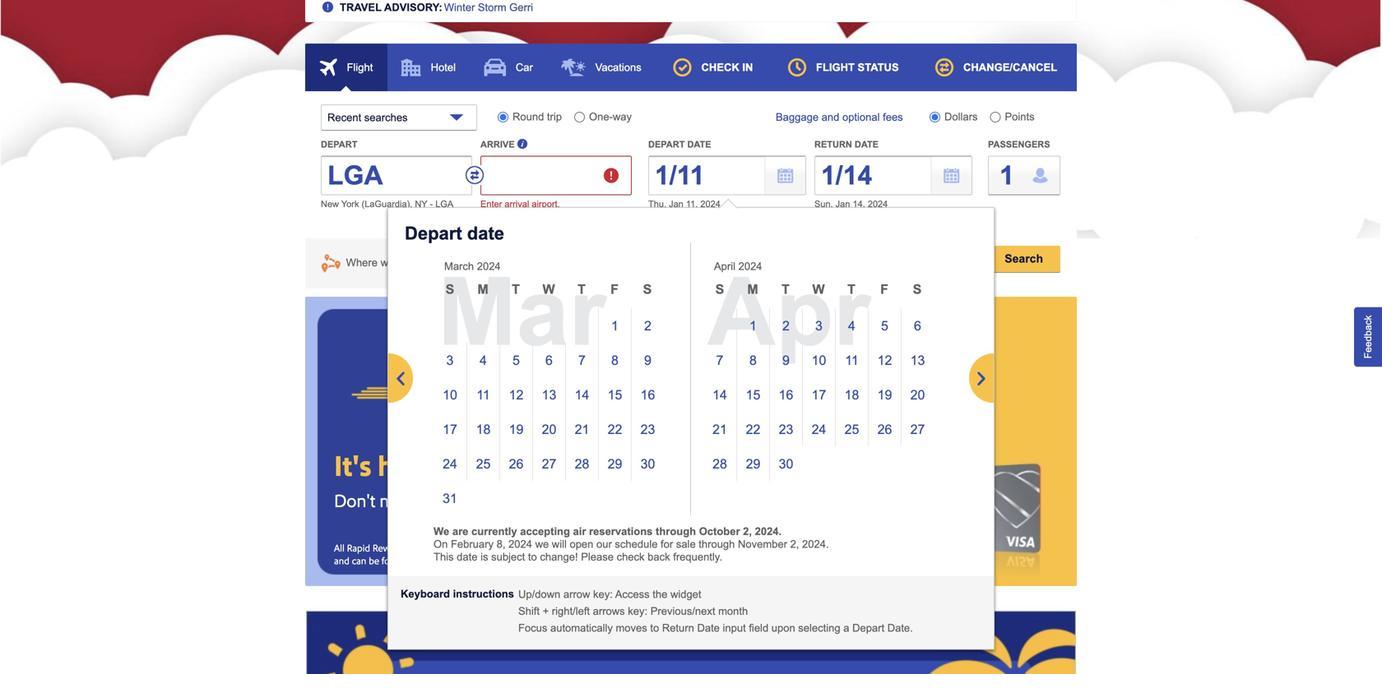 Task type: locate. For each thing, give the bounding box(es) containing it.
0 horizontal spatial sunday cell
[[434, 274, 466, 309]]

through down october
[[699, 538, 735, 551]]

depart for depart date
[[405, 223, 462, 244]]

schedule
[[615, 538, 658, 551]]

w for mar
[[543, 282, 555, 297]]

1 horizontal spatial return
[[815, 139, 852, 150]]

tuesday cell
[[499, 274, 532, 309], [769, 274, 802, 309]]

1 horizontal spatial monday cell
[[736, 274, 769, 309]]

2 f from the left
[[880, 282, 888, 297]]

2, right november on the bottom right of page
[[790, 538, 799, 551]]

1 horizontal spatial sunday cell
[[703, 274, 736, 309]]

1 horizontal spatial m
[[747, 282, 758, 297]]

upon
[[772, 622, 795, 635]]

depart up thu,
[[648, 139, 685, 150]]

1 tuesday cell from the left
[[499, 274, 532, 309]]

february
[[451, 538, 494, 551]]

1 jan from the left
[[669, 199, 684, 209]]

0 horizontal spatial key:
[[593, 589, 613, 601]]

to right "moves"
[[650, 622, 659, 635]]

0 horizontal spatial f
[[611, 282, 619, 297]]

return inside keyboard instructions up/down arrow key: access the widget shift + right/left arrows key: previous/next month focus automatically moves to return date input field upon selecting a depart date.
[[662, 622, 694, 635]]

york
[[341, 199, 359, 209]]

advisory:
[[384, 1, 442, 14]]

None radio
[[498, 112, 508, 123], [574, 112, 585, 123], [990, 112, 1001, 123], [498, 112, 508, 123], [574, 112, 585, 123], [990, 112, 1001, 123]]

jan
[[669, 199, 684, 209], [836, 199, 850, 209]]

flight inside flight status 'button'
[[816, 61, 855, 74]]

sunday cell
[[434, 274, 466, 309], [703, 274, 736, 309]]

0 horizontal spatial through
[[656, 526, 696, 538]]

wednesday cell
[[532, 274, 565, 309], [802, 274, 835, 309]]

flight inside flight button
[[347, 61, 373, 74]]

date
[[687, 139, 711, 150], [697, 622, 720, 635]]

1 horizontal spatial saturday cell
[[901, 274, 934, 309]]

f
[[611, 282, 619, 297], [880, 282, 888, 297]]

thursday cell for mar
[[565, 274, 598, 309]]

4 t from the left
[[848, 282, 856, 297]]

0 vertical spatial date
[[687, 139, 711, 150]]

key: down access
[[628, 606, 648, 618]]

1 horizontal spatial f
[[880, 282, 888, 297]]

dollars
[[945, 111, 978, 123]]

jan left 11,
[[669, 199, 684, 209]]

0 horizontal spatial w
[[543, 282, 555, 297]]

m
[[477, 282, 488, 297], [747, 282, 758, 297]]

flight down travel
[[347, 61, 373, 74]]

1 sunday cell from the left
[[434, 274, 466, 309]]

monday cell down april 2024
[[736, 274, 769, 309]]

1 horizontal spatial 2,
[[790, 538, 799, 551]]

2 vertical spatial date
[[457, 551, 478, 564]]

2 sunday cell from the left
[[703, 274, 736, 309]]

1 wednesday cell from the left
[[532, 274, 565, 309]]

0 horizontal spatial saturday cell
[[631, 274, 664, 309]]

0 vertical spatial to
[[528, 551, 537, 564]]

2 tuesday cell from the left
[[769, 274, 802, 309]]

monday cell for apr
[[736, 274, 769, 309]]

0 vertical spatial key:
[[593, 589, 613, 601]]

(laguardia),
[[362, 199, 412, 209]]

1 t from the left
[[512, 282, 520, 297]]

2 flight from the left
[[816, 61, 855, 74]]

lga
[[435, 199, 454, 209]]

points
[[1005, 111, 1035, 123]]

will
[[552, 538, 567, 551]]

1 horizontal spatial thursday cell
[[835, 274, 868, 309]]

m for mar
[[477, 282, 488, 297]]

1 horizontal spatial friday cell
[[868, 274, 901, 309]]

flight left status
[[816, 61, 855, 74]]

check in button
[[655, 44, 771, 91]]

2 m from the left
[[747, 282, 758, 297]]

w
[[543, 282, 555, 297], [812, 282, 825, 297]]

flight for flight
[[347, 61, 373, 74]]

2 w from the left
[[812, 282, 825, 297]]

through
[[656, 526, 696, 538], [699, 538, 735, 551]]

2 jan from the left
[[836, 199, 850, 209]]

arrival
[[505, 199, 529, 209]]

Recent searches text field
[[321, 104, 477, 131]]

back
[[648, 551, 670, 564]]

1 w from the left
[[543, 282, 555, 297]]

date left input
[[697, 622, 720, 635]]

monday cell down march 2024
[[466, 274, 499, 309]]

date up depart date in mm/dd/yyyy format, valid dates from jan 10, 2024 to oct 2, 2024. to use a date picker press the down arrow. text field
[[687, 139, 711, 150]]

friday cell for apr
[[868, 274, 901, 309]]

1 friday cell from the left
[[598, 274, 631, 309]]

depart down -
[[405, 223, 462, 244]]

sale
[[676, 538, 696, 551]]

moves
[[616, 622, 647, 635]]

depart inside keyboard instructions up/down arrow key: access the widget shift + right/left arrows key: previous/next month focus automatically moves to return date input field upon selecting a depart date.
[[852, 622, 885, 635]]

2024.
[[755, 526, 782, 538], [802, 538, 829, 551]]

october
[[699, 526, 740, 538]]

1 vertical spatial to
[[650, 622, 659, 635]]

0 horizontal spatial flight
[[347, 61, 373, 74]]

through up the for
[[656, 526, 696, 538]]

depart date
[[405, 223, 504, 244]]

depart up new at the top
[[321, 139, 357, 150]]

0 horizontal spatial tuesday cell
[[499, 274, 532, 309]]

depart date
[[648, 139, 711, 150]]

s
[[446, 282, 454, 297], [643, 282, 652, 297], [716, 282, 724, 297], [913, 282, 922, 297]]

1 horizontal spatial to
[[650, 622, 659, 635]]

2024. right november on the bottom right of page
[[802, 538, 829, 551]]

2 saturday cell from the left
[[901, 274, 934, 309]]

1 horizontal spatial flight
[[816, 61, 855, 74]]

jan left 14,
[[836, 199, 850, 209]]

2024. up november on the bottom right of page
[[755, 526, 782, 538]]

date down enter
[[467, 223, 504, 244]]

depart
[[321, 139, 357, 150], [648, 139, 685, 150], [405, 223, 462, 244], [852, 622, 885, 635]]

4 s from the left
[[913, 282, 922, 297]]

automatically
[[550, 622, 613, 635]]

1 vertical spatial date
[[697, 622, 720, 635]]

date down february
[[457, 551, 478, 564]]

0 horizontal spatial friday cell
[[598, 274, 631, 309]]

0 horizontal spatial monday cell
[[466, 274, 499, 309]]

1 horizontal spatial wednesday cell
[[802, 274, 835, 309]]

0 horizontal spatial wednesday cell
[[532, 274, 565, 309]]

None radio
[[930, 112, 940, 123]]

airport.
[[532, 199, 560, 209]]

Arrive text field
[[480, 156, 632, 195]]

date up return date in mm/dd/yyyy format, valid dates from jan 11, 2024 to oct 2, 2024. to use a date picker press the down arrow. "text field"
[[855, 139, 879, 150]]

we
[[434, 526, 449, 538]]

0 horizontal spatial thursday cell
[[565, 274, 598, 309]]

m down april 2024
[[747, 282, 758, 297]]

to
[[528, 551, 537, 564], [650, 622, 659, 635]]

1 thursday cell from the left
[[565, 274, 598, 309]]

new
[[321, 199, 339, 209]]

return down "previous/next"
[[662, 622, 694, 635]]

monday cell
[[466, 274, 499, 309], [736, 274, 769, 309]]

thursday cell
[[565, 274, 598, 309], [835, 274, 868, 309]]

our
[[596, 538, 612, 551]]

saturday cell
[[631, 274, 664, 309], [901, 274, 934, 309]]

2 wednesday cell from the left
[[802, 274, 835, 309]]

1 s from the left
[[446, 282, 454, 297]]

1 horizontal spatial tuesday cell
[[769, 274, 802, 309]]

friday cell
[[598, 274, 631, 309], [868, 274, 901, 309]]

0 vertical spatial date
[[855, 139, 879, 150]]

the
[[653, 589, 668, 601]]

1 vertical spatial date
[[467, 223, 504, 244]]

return up sun,
[[815, 139, 852, 150]]

date inside we are currently accepting air reservations through october 2, 2024. on february 8, 2024 we will open our schedule for sale through november 2, 2024. this date is subject to change! please check back frequently.
[[457, 551, 478, 564]]

field
[[749, 622, 769, 635]]

depart right a
[[852, 622, 885, 635]]

0 horizontal spatial jan
[[669, 199, 684, 209]]

0 horizontal spatial m
[[477, 282, 488, 297]]

flight
[[347, 61, 373, 74], [816, 61, 855, 74]]

date inside keyboard instructions up/down arrow key: access the widget shift + right/left arrows key: previous/next month focus automatically moves to return date input field upon selecting a depart date.
[[697, 622, 720, 635]]

for
[[661, 538, 673, 551]]

2024 right 11,
[[700, 199, 721, 209]]

march
[[444, 260, 474, 273]]

friday cell for mar
[[598, 274, 631, 309]]

1 flight from the left
[[347, 61, 373, 74]]

sunday cell down 'march'
[[434, 274, 466, 309]]

1 horizontal spatial key:
[[628, 606, 648, 618]]

1 monday cell from the left
[[466, 274, 499, 309]]

subject
[[491, 551, 525, 564]]

t
[[512, 282, 520, 297], [578, 282, 586, 297], [782, 282, 790, 297], [848, 282, 856, 297]]

tab list
[[305, 44, 1077, 110]]

m down march 2024
[[477, 282, 488, 297]]

arrows
[[593, 606, 625, 618]]

1 horizontal spatial 2024.
[[802, 538, 829, 551]]

saturday cell for apr
[[901, 274, 934, 309]]

-
[[430, 199, 433, 209]]

round trip
[[513, 111, 562, 123]]

date
[[855, 139, 879, 150], [467, 223, 504, 244], [457, 551, 478, 564]]

2 friday cell from the left
[[868, 274, 901, 309]]

1 horizontal spatial w
[[812, 282, 825, 297]]

key: up arrows at the bottom
[[593, 589, 613, 601]]

1 vertical spatial return
[[662, 622, 694, 635]]

to down we
[[528, 551, 537, 564]]

0 horizontal spatial return
[[662, 622, 694, 635]]

0 horizontal spatial to
[[528, 551, 537, 564]]

sunday cell down april at the top right
[[703, 274, 736, 309]]

1 m from the left
[[477, 282, 488, 297]]

2 thursday cell from the left
[[835, 274, 868, 309]]

hotel
[[431, 61, 456, 74]]

2,
[[743, 526, 752, 538], [790, 538, 799, 551]]

sunday cell for apr
[[703, 274, 736, 309]]

key:
[[593, 589, 613, 601], [628, 606, 648, 618]]

car
[[516, 61, 533, 74]]

vacations
[[595, 61, 642, 74]]

2 monday cell from the left
[[736, 274, 769, 309]]

change/cancel button
[[916, 44, 1077, 91]]

2, up november on the bottom right of page
[[743, 526, 752, 538]]

1 horizontal spatial jan
[[836, 199, 850, 209]]

1 saturday cell from the left
[[631, 274, 664, 309]]

f for apr
[[880, 282, 888, 297]]

change!
[[540, 551, 578, 564]]

trip
[[547, 111, 562, 123]]

2024 up subject
[[508, 538, 532, 551]]

1 f from the left
[[611, 282, 619, 297]]



Task type: vqa. For each thing, say whether or not it's contained in the screenshot.
2nd , this is the lowest fare element
no



Task type: describe. For each thing, give the bounding box(es) containing it.
f for mar
[[611, 282, 619, 297]]

access
[[615, 589, 650, 601]]

check
[[617, 551, 645, 564]]

up/down
[[518, 589, 561, 601]]

return date
[[815, 139, 879, 150]]

3 t from the left
[[782, 282, 790, 297]]

reservations
[[589, 526, 653, 538]]

w for apr
[[812, 282, 825, 297]]

m for apr
[[747, 282, 758, 297]]

travel advisory:
[[340, 1, 442, 14]]

one-
[[589, 111, 613, 123]]

april 2024
[[714, 260, 762, 273]]

to inside we are currently accepting air reservations through october 2, 2024. on february 8, 2024 we will open our schedule for sale through november 2, 2024. this date is subject to change! please check back frequently.
[[528, 551, 537, 564]]

0 horizontal spatial 2024.
[[755, 526, 782, 538]]

+
[[543, 606, 549, 618]]

jan for sun,
[[836, 199, 850, 209]]

sunday cell for mar
[[434, 274, 466, 309]]

to inside keyboard instructions up/down arrow key: access the widget shift + right/left arrows key: previous/next month focus automatically moves to return date input field upon selecting a depart date.
[[650, 622, 659, 635]]

on
[[434, 538, 448, 551]]

currently
[[471, 526, 517, 538]]

a
[[844, 622, 849, 635]]

keyboard instructions up/down arrow key: access the widget shift + right/left arrows key: previous/next month focus automatically moves to return date input field upon selecting a depart date.
[[401, 588, 913, 635]]

shift
[[518, 606, 540, 618]]

2024 right april at the top right
[[739, 260, 762, 273]]

are
[[452, 526, 468, 538]]

tuesday cell for apr
[[769, 274, 802, 309]]

wednesday cell for mar
[[532, 274, 565, 309]]

tab list containing flight
[[305, 44, 1077, 110]]

widget
[[670, 589, 701, 601]]

way
[[613, 111, 632, 123]]

date for depart date
[[467, 223, 504, 244]]

jan for thu,
[[669, 199, 684, 209]]

saturday cell for mar
[[631, 274, 664, 309]]

8,
[[497, 538, 506, 551]]

right/left
[[552, 606, 590, 618]]

hotel button
[[387, 44, 470, 91]]

2024 right 14,
[[868, 199, 888, 209]]

frequently.
[[673, 551, 722, 564]]

is
[[481, 551, 488, 564]]

enter
[[480, 199, 502, 209]]

in
[[742, 61, 753, 74]]

previous/next
[[651, 606, 715, 618]]

thu, jan 11, 2024
[[648, 199, 721, 209]]

ny
[[415, 199, 427, 209]]

instructions
[[453, 588, 514, 601]]

month
[[718, 606, 748, 618]]

wednesday cell for apr
[[802, 274, 835, 309]]

car button
[[470, 44, 548, 91]]

enter arrival airport.
[[480, 199, 560, 209]]

0 vertical spatial return
[[815, 139, 852, 150]]

mar
[[438, 260, 606, 365]]

new york (laguardia), ny - lga
[[321, 199, 454, 209]]

0 horizontal spatial 2,
[[743, 526, 752, 538]]

flight status
[[816, 61, 899, 74]]

march 2024
[[444, 260, 501, 273]]

2024 inside we are currently accepting air reservations through october 2, 2024. on february 8, 2024 we will open our schedule for sale through november 2, 2024. this date is subject to change! please check back frequently.
[[508, 538, 532, 551]]

2024 right 'march'
[[477, 260, 501, 273]]

arrow
[[563, 589, 590, 601]]

round
[[513, 111, 544, 123]]

depart for depart
[[321, 139, 357, 150]]

14,
[[853, 199, 865, 209]]

sun,
[[815, 199, 833, 209]]

Depart text field
[[321, 156, 472, 195]]

monday cell for mar
[[466, 274, 499, 309]]

flight for flight status
[[816, 61, 855, 74]]

sun, jan 14, 2024
[[815, 199, 888, 209]]

keyboard
[[401, 588, 450, 601]]

arrive
[[480, 139, 515, 150]]

flight status button
[[771, 44, 916, 91]]

thu,
[[648, 199, 666, 209]]

11,
[[686, 199, 698, 209]]

one-way
[[589, 111, 632, 123]]

accepting
[[520, 526, 570, 538]]

air
[[573, 526, 586, 538]]

november
[[738, 538, 787, 551]]

Depart Date in mm/dd/yyyy format, valid dates from Jan 10, 2024 to Oct 2, 2024. To use a date picker press the down arrow. text field
[[648, 156, 806, 195]]

travel
[[340, 1, 382, 14]]

focus
[[518, 622, 547, 635]]

open
[[570, 538, 594, 551]]

april
[[714, 260, 736, 273]]

thursday cell for apr
[[835, 274, 868, 309]]

date for return date
[[855, 139, 879, 150]]

1 vertical spatial key:
[[628, 606, 648, 618]]

check in
[[701, 61, 753, 74]]

Return date in mm/dd/yyyy format, valid dates from Jan 11, 2024 to Oct 2, 2024. To use a date picker press the down arrow. text field
[[815, 156, 972, 195]]

depart for depart date
[[648, 139, 685, 150]]

input
[[723, 622, 746, 635]]

selecting
[[798, 622, 841, 635]]

apr
[[708, 260, 871, 365]]

1 horizontal spatial through
[[699, 538, 735, 551]]

please
[[581, 551, 614, 564]]

we
[[535, 538, 549, 551]]

date.
[[888, 622, 913, 635]]

status
[[858, 61, 899, 74]]

2 t from the left
[[578, 282, 586, 297]]

change/cancel
[[963, 61, 1057, 74]]

Passengers count. Opens flyout. text field
[[988, 156, 1061, 195]]

2 s from the left
[[643, 282, 652, 297]]

we are currently accepting air reservations through october 2, 2024. on february 8, 2024 we will open our schedule for sale through november 2, 2024. this date is subject to change! please check back frequently.
[[434, 526, 829, 564]]

check
[[701, 61, 739, 74]]

passengers
[[988, 139, 1050, 150]]

3 s from the left
[[716, 282, 724, 297]]

this
[[434, 551, 454, 564]]

flight button
[[305, 44, 387, 91]]

tuesday cell for mar
[[499, 274, 532, 309]]



